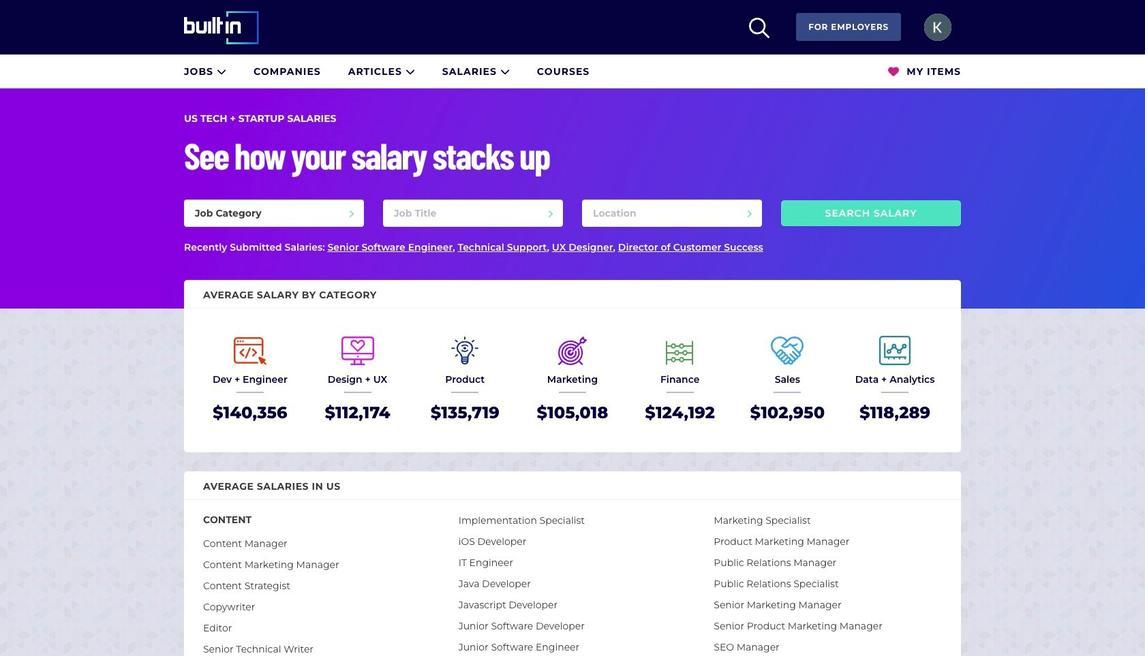 Task type: locate. For each thing, give the bounding box(es) containing it.
built in national image
[[184, 11, 278, 44]]

icon image
[[750, 18, 770, 38], [889, 66, 900, 77], [217, 67, 226, 76], [406, 67, 415, 76], [501, 67, 510, 76]]



Task type: vqa. For each thing, say whether or not it's contained in the screenshot.
the leftmost Caret Down 'icon'
no



